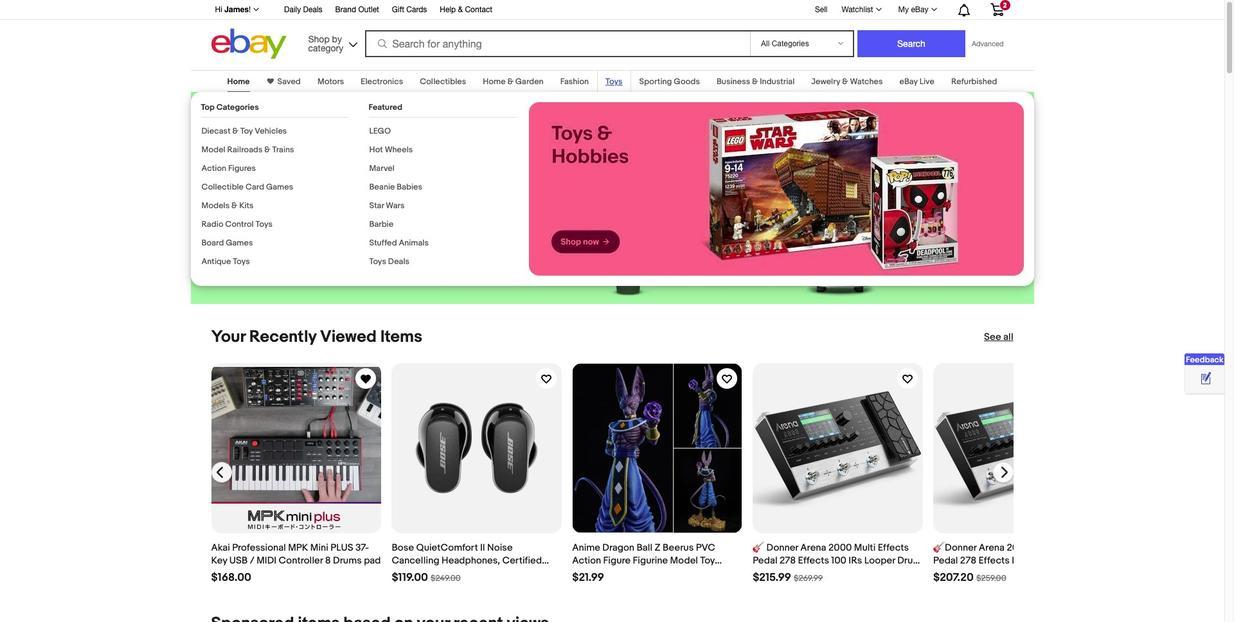 Task type: locate. For each thing, give the bounding box(es) containing it.
see all link
[[984, 331, 1014, 344]]

model inside top categories element
[[202, 145, 225, 155]]

$119.00 text field
[[392, 571, 428, 585]]

deals down stuffed animals
[[388, 257, 410, 267]]

1 horizontal spatial model
[[670, 555, 698, 567]]

live
[[920, 77, 935, 87]]

gift cards
[[392, 5, 427, 14]]

electronics link
[[361, 77, 403, 87]]

pedal down 🎸donner
[[934, 555, 958, 567]]

saved link
[[274, 77, 301, 87]]

1 horizontal spatial toy
[[700, 555, 715, 567]]

collectible
[[202, 182, 244, 192]]

1 horizontal spatial machine
[[934, 568, 971, 580]]

2 drum from the left
[[1045, 555, 1069, 567]]

up to 50% off fitness essentials main content
[[0, 62, 1225, 622]]

0 vertical spatial toy
[[240, 126, 253, 136]]

shop inside shop by category
[[308, 34, 330, 44]]

marvel
[[369, 163, 395, 174]]

1 vertical spatial model
[[670, 555, 698, 567]]

help
[[440, 5, 456, 14]]

irs
[[849, 555, 862, 567]]

1 horizontal spatial games
[[266, 182, 293, 192]]

looper inside "🎸 donner arena 2000 multi effects pedal 278 effects 100 irs looper drum machine"
[[865, 555, 896, 567]]

toys deals link
[[369, 257, 410, 267]]

shop for shop by category
[[308, 34, 330, 44]]

brands,
[[368, 168, 408, 182]]

$249.00
[[431, 573, 461, 584]]

0 horizontal spatial action
[[202, 163, 226, 174]]

shop left by
[[308, 34, 330, 44]]

& left kits at top
[[232, 201, 238, 211]]

midi
[[257, 555, 277, 567]]

refurbished down cancelling
[[392, 568, 445, 580]]

1 pedal from the left
[[753, 555, 778, 567]]

278 up |
[[960, 555, 977, 567]]

up to 50% off fitness essentials link
[[211, 102, 425, 162]]

1 arena from the left
[[801, 542, 827, 554]]

my
[[899, 5, 909, 14]]

drums
[[333, 555, 362, 567]]

lego link
[[369, 126, 391, 136]]

!
[[249, 5, 251, 14]]

1 horizontal spatial looper
[[1012, 555, 1043, 567]]

1 vertical spatial toy
[[700, 555, 715, 567]]

jewelry
[[812, 77, 841, 87]]

refurbished down the advanced link
[[951, 77, 997, 87]]

model down beerus
[[670, 555, 698, 567]]

0 horizontal spatial toy
[[240, 126, 253, 136]]

0 horizontal spatial shop
[[223, 219, 249, 232]]

machine down donner
[[753, 568, 790, 580]]

shop inside "link"
[[223, 219, 249, 232]]

$259.00
[[977, 573, 1007, 584]]

1 horizontal spatial shop
[[308, 34, 330, 44]]

2000 inside 🎸donner arena 2000 multi effects pedal 278 effects looper drum machine | refurb
[[1007, 542, 1031, 554]]

pedal inside "🎸 donner arena 2000 multi effects pedal 278 effects 100 irs looper drum machine"
[[753, 555, 778, 567]]

pedal inside 🎸donner arena 2000 multi effects pedal 278 effects looper drum machine | refurb
[[934, 555, 958, 567]]

37-
[[356, 542, 369, 554]]

toy down pvc
[[700, 555, 715, 567]]

fitness
[[211, 132, 288, 162]]

ebay
[[911, 5, 929, 14], [900, 77, 918, 87]]

0 horizontal spatial multi
[[854, 542, 876, 554]]

contact
[[465, 5, 493, 14]]

1 278 from the left
[[780, 555, 796, 567]]

1 looper from the left
[[865, 555, 896, 567]]

home up categories
[[227, 77, 250, 87]]

1 horizontal spatial home
[[483, 77, 506, 87]]

toys down stuffed
[[369, 257, 386, 267]]

machine left |
[[934, 568, 971, 580]]

motors
[[318, 77, 344, 87]]

ebay left the live
[[900, 77, 918, 87]]

deals inside account navigation
[[303, 5, 323, 14]]

home
[[227, 77, 250, 87], [483, 77, 506, 87]]

1 home from the left
[[227, 77, 250, 87]]

models
[[202, 201, 230, 211]]

looper inside 🎸donner arena 2000 multi effects pedal 278 effects looper drum machine | refurb
[[1012, 555, 1043, 567]]

quietcomfort
[[416, 542, 478, 554]]

2 278 from the left
[[960, 555, 977, 567]]

1 horizontal spatial multi
[[1033, 542, 1054, 554]]

previous price $249.00 text field
[[431, 573, 461, 584]]

drum
[[898, 555, 922, 567], [1045, 555, 1069, 567]]

shop by category banner
[[208, 0, 1014, 62]]

0 horizontal spatial drum
[[898, 555, 922, 567]]

& right help
[[458, 5, 463, 14]]

previous price $259.00 text field
[[977, 573, 1007, 584]]

figurine
[[633, 555, 668, 567]]

0 horizontal spatial 278
[[780, 555, 796, 567]]

2 pedal from the left
[[934, 555, 958, 567]]

& for industrial
[[752, 77, 758, 87]]

arena
[[801, 542, 827, 554], [979, 542, 1005, 554]]

0 vertical spatial shop
[[308, 34, 330, 44]]

pedal
[[753, 555, 778, 567], [934, 555, 958, 567]]

action inside top categories element
[[202, 163, 226, 174]]

action up statue
[[572, 555, 601, 567]]

home left garden
[[483, 77, 506, 87]]

& right jewelry
[[842, 77, 848, 87]]

0 vertical spatial deals
[[303, 5, 323, 14]]

bose
[[392, 542, 414, 554]]

1 horizontal spatial drum
[[1045, 555, 1069, 567]]

akai
[[211, 542, 230, 554]]

🎸donner arena 2000 multi effects pedal 278 effects looper drum machine | refurb
[[934, 542, 1088, 580]]

1 horizontal spatial refurbished
[[951, 77, 997, 87]]

games down control
[[226, 238, 253, 248]]

top categories element
[[201, 102, 348, 275]]

see all
[[984, 331, 1014, 343]]

advanced link
[[966, 31, 1010, 57]]

up
[[211, 102, 243, 132]]

games down your
[[266, 182, 293, 192]]

bose quietcomfort ii noise cancelling headphones, certified refurbished
[[392, 542, 542, 580]]

$207.20 text field
[[934, 571, 974, 585]]

kits
[[239, 201, 254, 211]]

arena inside 🎸donner arena 2000 multi effects pedal 278 effects looper drum machine | refurb
[[979, 542, 1005, 554]]

shop up board games link
[[223, 219, 249, 232]]

& left garden
[[508, 77, 514, 87]]

hi
[[215, 5, 222, 14]]

0 horizontal spatial arena
[[801, 542, 827, 554]]

1 horizontal spatial 2000
[[1007, 542, 1031, 554]]

1 horizontal spatial 278
[[960, 555, 977, 567]]

2 looper from the left
[[1012, 555, 1043, 567]]

$168.00 text field
[[211, 571, 251, 585]]

machine inside 🎸donner arena 2000 multi effects pedal 278 effects looper drum machine | refurb
[[934, 568, 971, 580]]

& for garden
[[508, 77, 514, 87]]

home & garden
[[483, 77, 544, 87]]

model down the diecast
[[202, 145, 225, 155]]

& inside help & contact link
[[458, 5, 463, 14]]

drum inside "🎸 donner arena 2000 multi effects pedal 278 effects 100 irs looper drum machine"
[[898, 555, 922, 567]]

& for watches
[[842, 77, 848, 87]]

toys right the fashion link
[[606, 77, 623, 87]]

2 multi from the left
[[1033, 542, 1054, 554]]

refurbished link
[[951, 77, 997, 87]]

1 2000 from the left
[[829, 542, 852, 554]]

drum inside 🎸donner arena 2000 multi effects pedal 278 effects looper drum machine | refurb
[[1045, 555, 1069, 567]]

1 vertical spatial action
[[572, 555, 601, 567]]

help & contact link
[[440, 3, 493, 17]]

garden
[[515, 77, 544, 87]]

2 arena from the left
[[979, 542, 1005, 554]]

0 horizontal spatial machine
[[753, 568, 790, 580]]

diecast
[[202, 126, 231, 136]]

arena up refurb
[[979, 542, 1005, 554]]

toys link
[[606, 77, 623, 87]]

action up collectible at the top of the page
[[202, 163, 226, 174]]

0 horizontal spatial refurbished
[[392, 568, 445, 580]]

$215.99
[[753, 571, 791, 584]]

items
[[380, 327, 422, 347]]

1 vertical spatial deals
[[388, 257, 410, 267]]

games
[[266, 182, 293, 192], [226, 238, 253, 248]]

brand
[[335, 5, 356, 14]]

box
[[625, 568, 642, 580]]

0 vertical spatial action
[[202, 163, 226, 174]]

1 vertical spatial refurbished
[[392, 568, 445, 580]]

2 home from the left
[[483, 77, 506, 87]]

board
[[202, 238, 224, 248]]

1 horizontal spatial pedal
[[934, 555, 958, 567]]

to
[[249, 102, 272, 132]]

0 horizontal spatial deals
[[303, 5, 323, 14]]

0 horizontal spatial home
[[227, 77, 250, 87]]

0 horizontal spatial games
[[226, 238, 253, 248]]

ebay inside up to 50% off fitness essentials main content
[[900, 77, 918, 87]]

plus
[[331, 542, 353, 554]]

viewed
[[320, 327, 377, 347]]

stuffed animals
[[369, 238, 429, 248]]

278 down donner
[[780, 555, 796, 567]]

toys down board games
[[233, 257, 250, 267]]

1 vertical spatial games
[[226, 238, 253, 248]]

toys inside featured element
[[369, 257, 386, 267]]

fashion link
[[560, 77, 589, 87]]

deals right daily
[[303, 5, 323, 14]]

1 machine from the left
[[753, 568, 790, 580]]

1 horizontal spatial deals
[[388, 257, 410, 267]]

arena up $269.99
[[801, 542, 827, 554]]

0 horizontal spatial 2000
[[829, 542, 852, 554]]

ball
[[637, 542, 653, 554]]

0 vertical spatial model
[[202, 145, 225, 155]]

sell
[[815, 5, 828, 14]]

usb
[[229, 555, 248, 567]]

deals inside featured element
[[388, 257, 410, 267]]

beanie
[[369, 182, 395, 192]]

1 vertical spatial shop
[[223, 219, 249, 232]]

0 vertical spatial ebay
[[911, 5, 929, 14]]

2 machine from the left
[[934, 568, 971, 580]]

1 multi from the left
[[854, 542, 876, 554]]

home for home & garden
[[483, 77, 506, 87]]

pedal down 🎸
[[753, 555, 778, 567]]

multi inside 🎸donner arena 2000 multi effects pedal 278 effects looper drum machine | refurb
[[1033, 542, 1054, 554]]

toy up model railroads & trains
[[240, 126, 253, 136]]

antique
[[202, 257, 231, 267]]

0 horizontal spatial pedal
[[753, 555, 778, 567]]

cards
[[407, 5, 427, 14]]

gift
[[392, 5, 404, 14]]

0 vertical spatial games
[[266, 182, 293, 192]]

1 vertical spatial ebay
[[900, 77, 918, 87]]

top categories
[[201, 102, 259, 113]]

refurb
[[977, 568, 1007, 580]]

saved
[[277, 77, 301, 87]]

multi
[[854, 542, 876, 554], [1033, 542, 1054, 554]]

0 horizontal spatial looper
[[865, 555, 896, 567]]

1 drum from the left
[[898, 555, 922, 567]]

None submit
[[858, 30, 966, 57]]

$207.20 $259.00
[[934, 571, 1007, 584]]

donner
[[767, 542, 799, 554]]

1 horizontal spatial action
[[572, 555, 601, 567]]

2000
[[829, 542, 852, 554], [1007, 542, 1031, 554]]

2 2000 from the left
[[1007, 542, 1031, 554]]

sell link
[[809, 5, 834, 14]]

previous price $269.99 text field
[[794, 573, 823, 584]]

star wars
[[369, 201, 405, 211]]

recently
[[249, 327, 317, 347]]

& for contact
[[458, 5, 463, 14]]

0 vertical spatial refurbished
[[951, 77, 997, 87]]

ebay right my
[[911, 5, 929, 14]]

refurbished inside bose quietcomfort ii noise cancelling headphones, certified refurbished
[[392, 568, 445, 580]]

& right business
[[752, 77, 758, 87]]

1 horizontal spatial arena
[[979, 542, 1005, 554]]

0 horizontal spatial model
[[202, 145, 225, 155]]

& right the diecast
[[232, 126, 238, 136]]



Task type: vqa. For each thing, say whether or not it's contained in the screenshot.
Tap to watch item - 2006 YAMAHA Banshee 350 Special Edition yfz350se icon
no



Task type: describe. For each thing, give the bounding box(es) containing it.
$21.99
[[572, 571, 604, 584]]

100
[[832, 555, 847, 567]]

barbie link
[[369, 219, 394, 230]]

railroads
[[227, 145, 263, 155]]

& for kits
[[232, 201, 238, 211]]

watchlist
[[842, 5, 873, 14]]

$207.20
[[934, 571, 974, 584]]

|
[[973, 568, 975, 580]]

$21.99 text field
[[572, 571, 604, 585]]

diecast & toy vehicles
[[202, 126, 287, 136]]

warranty.
[[245, 182, 292, 196]]

ebay inside account navigation
[[911, 5, 929, 14]]

noise
[[487, 542, 513, 554]]

star
[[369, 201, 384, 211]]

all
[[1004, 331, 1014, 343]]

$215.99 text field
[[753, 571, 791, 585]]

multi inside "🎸 donner arena 2000 multi effects pedal 278 effects 100 irs looper drum machine"
[[854, 542, 876, 554]]

brand outlet link
[[335, 3, 379, 17]]

arena inside "🎸 donner arena 2000 multi effects pedal 278 effects 100 irs looper drum machine"
[[801, 542, 827, 554]]

radio control toys link
[[202, 219, 273, 230]]

🎸donner
[[934, 542, 977, 554]]

jewelry & watches link
[[812, 77, 883, 87]]

pad
[[364, 555, 381, 567]]

2000 inside "🎸 donner arena 2000 multi effects pedal 278 effects 100 irs looper drum machine"
[[829, 542, 852, 554]]

plus
[[211, 182, 234, 196]]

none submit inside shop by category banner
[[858, 30, 966, 57]]

model railroads & trains link
[[202, 145, 294, 155]]

deals for toys deals
[[388, 257, 410, 267]]

$119.00 $249.00
[[392, 571, 461, 584]]

ebay live
[[900, 77, 935, 87]]

board games
[[202, 238, 253, 248]]

electronics
[[361, 77, 403, 87]]

beanie babies
[[369, 182, 422, 192]]

2 link
[[983, 0, 1012, 19]]

motors link
[[318, 77, 344, 87]]

pvc
[[696, 542, 715, 554]]

card
[[246, 182, 264, 192]]

antique toys link
[[202, 257, 250, 267]]

goods
[[674, 77, 700, 87]]

fashion
[[560, 77, 589, 87]]

barbie
[[369, 219, 394, 230]]

radio control toys
[[202, 219, 273, 230]]

top
[[201, 102, 215, 113]]

hi james !
[[215, 5, 251, 14]]

278 inside "🎸 donner arena 2000 multi effects pedal 278 effects 100 irs looper drum machine"
[[780, 555, 796, 567]]

ii
[[480, 542, 485, 554]]

brand outlet
[[335, 5, 379, 14]]

board games link
[[202, 238, 253, 248]]

account navigation
[[208, 0, 1014, 20]]

headphones,
[[442, 555, 500, 567]]

daily deals link
[[284, 3, 323, 17]]

$168.00
[[211, 571, 251, 584]]

see
[[984, 331, 1001, 343]]

deals for daily deals
[[303, 5, 323, 14]]

diecast & toy vehicles link
[[202, 126, 287, 136]]

featured element
[[369, 102, 516, 275]]

& for toy
[[232, 126, 238, 136]]

kick-
[[211, 168, 239, 182]]

278 inside 🎸donner arena 2000 multi effects pedal 278 effects looper drum machine | refurb
[[960, 555, 977, 567]]

machine inside "🎸 donner arena 2000 multi effects pedal 278 effects 100 irs looper drum machine"
[[753, 568, 790, 580]]

animals
[[399, 238, 429, 248]]

start
[[239, 168, 263, 182]]

statue
[[572, 568, 601, 580]]

dragon
[[603, 542, 635, 554]]

help & contact
[[440, 5, 493, 14]]

wars
[[386, 201, 405, 211]]

home for home
[[227, 77, 250, 87]]

2
[[1003, 1, 1007, 9]]

& left trains
[[264, 145, 270, 155]]

model inside anime dragon ball z beerus pvc action figure figurine model toy statue with box
[[670, 555, 698, 567]]

your recently viewed items
[[211, 327, 422, 347]]

beerus
[[663, 542, 694, 554]]

off
[[336, 102, 368, 132]]

collectibles
[[420, 77, 466, 87]]

trains
[[272, 145, 294, 155]]

toys deals
[[369, 257, 410, 267]]

my ebay
[[899, 5, 929, 14]]

outlet
[[358, 5, 379, 14]]

shop for shop now
[[223, 219, 249, 232]]

action inside anime dragon ball z beerus pvc action figure figurine model toy statue with box
[[572, 555, 601, 567]]

toy inside top categories element
[[240, 126, 253, 136]]

sporting goods link
[[639, 77, 700, 87]]

z
[[655, 542, 661, 554]]

toys & hobbies - shop now image
[[529, 102, 1024, 276]]

business
[[717, 77, 750, 87]]

hot wheels link
[[369, 145, 413, 155]]

stuffed animals link
[[369, 238, 429, 248]]

toy inside anime dragon ball z beerus pvc action figure figurine model toy statue with box
[[700, 555, 715, 567]]

advanced
[[972, 40, 1004, 48]]

models & kits
[[202, 201, 254, 211]]

watchlist link
[[835, 2, 888, 17]]

anime dragon ball z beerus pvc action figure figurine model toy statue with box
[[572, 542, 715, 580]]

$269.99
[[794, 573, 823, 584]]

business & industrial link
[[717, 77, 795, 87]]

professional
[[232, 542, 286, 554]]

toys right control
[[256, 219, 273, 230]]

up to 50% off fitness essentials kick-start your goals with top brands, plus a warranty.
[[211, 102, 409, 196]]

Search for anything text field
[[367, 32, 748, 56]]

models & kits link
[[202, 201, 254, 211]]

a
[[236, 182, 242, 196]]

control
[[225, 219, 254, 230]]



